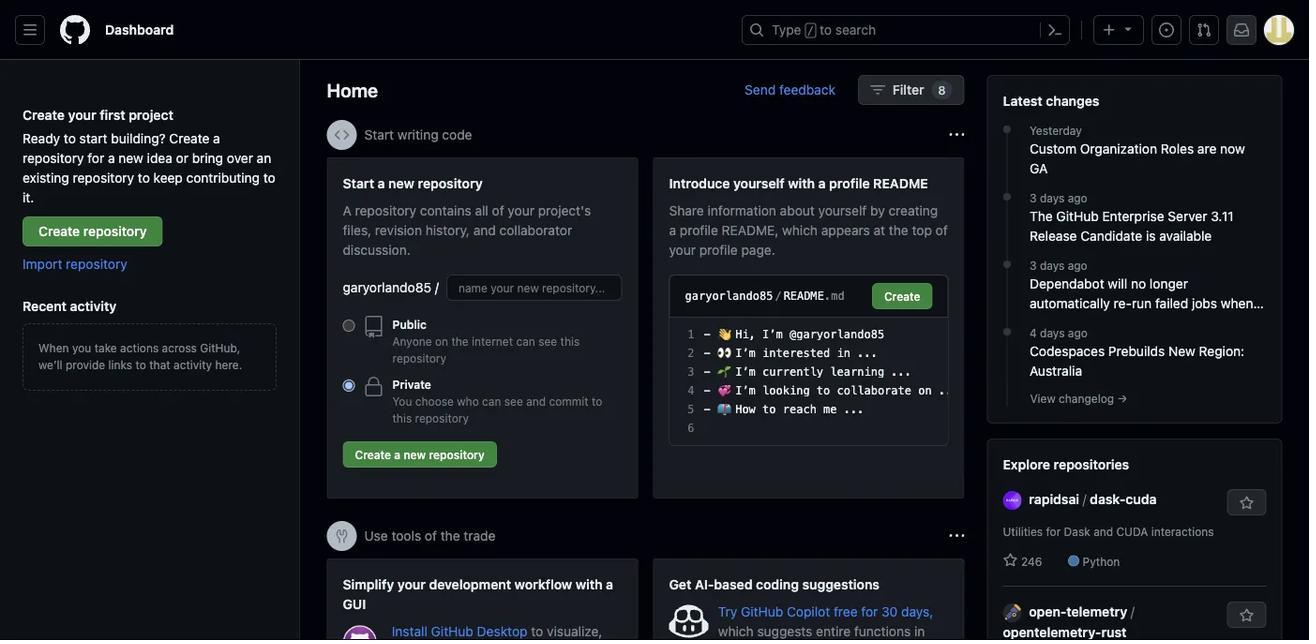 Task type: describe. For each thing, give the bounding box(es) containing it.
hi,
[[735, 328, 756, 341]]

send feedback link
[[745, 80, 835, 100]]

which inside try github copilot free for 30 days, which suggests entire functions in
[[718, 624, 754, 639]]

star this repository image
[[1239, 609, 1254, 624]]

contributing
[[186, 170, 260, 185]]

reach
[[783, 403, 817, 416]]

repository up existing
[[23, 150, 84, 166]]

filter image
[[870, 83, 885, 98]]

internet
[[472, 335, 513, 348]]

or
[[176, 150, 188, 166]]

utilities for dask and cuda interactions
[[1003, 525, 1214, 538]]

4 inside 4 days ago codespaces prebuilds new region: australia
[[1030, 326, 1037, 339]]

dot fill image for codespaces prebuilds new region: australia
[[1000, 324, 1015, 339]]

open-
[[1029, 604, 1066, 619]]

ago for dependabot
[[1068, 259, 1087, 272]]

top
[[912, 222, 932, 238]]

send
[[745, 82, 776, 98]]

release
[[1030, 228, 1077, 243]]

1 - 👋 hi, i'm @garyorlando85 2 - 👀 i'm interested in ... 3 - 🌱 i'm currently learning ... 4 - 💞️ i'm looking to collaborate on ... 5 - 📫 how to reach me ... 6
[[688, 328, 959, 435]]

when you take actions across github, we'll provide links to that activity here.
[[38, 341, 242, 371]]

new for create
[[404, 448, 426, 461]]

which inside the 'share information about yourself by creating a profile readme, which appears at the top of your profile page.'
[[782, 222, 818, 238]]

3 inside 1 - 👋 hi, i'm @garyorlando85 2 - 👀 i'm interested in ... 3 - 🌱 i'm currently learning ... 4 - 💞️ i'm looking to collaborate on ... 5 - 📫 how to reach me ... 6
[[688, 366, 694, 379]]

your inside simplify your development workflow with a gui
[[397, 577, 426, 592]]

rust
[[1101, 624, 1127, 640]]

we'll
[[38, 358, 62, 371]]

to up me
[[817, 384, 830, 398]]

explore repositories
[[1003, 457, 1129, 472]]

to left search
[[820, 22, 832, 38]]

start
[[79, 130, 107, 146]]

custom
[[1030, 141, 1076, 156]]

github desktop image
[[343, 625, 377, 640]]

import repository link
[[23, 256, 127, 271]]

when
[[38, 341, 69, 354]]

garyorlando85 /
[[343, 280, 439, 295]]

get ai-based coding suggestions element
[[653, 559, 964, 640]]

here.
[[215, 358, 242, 371]]

💞️
[[717, 384, 729, 398]]

github for install github desktop
[[431, 624, 473, 639]]

create repository
[[38, 224, 147, 239]]

development
[[429, 577, 511, 592]]

i'm right hi,
[[762, 328, 783, 341]]

search
[[835, 22, 876, 38]]

to right the how
[[762, 403, 776, 416]]

free
[[834, 604, 858, 619]]

... right me
[[844, 403, 864, 416]]

1 vertical spatial profile
[[680, 222, 718, 238]]

are
[[1197, 141, 1217, 156]]

create for create a new repository
[[355, 448, 391, 461]]

view
[[1030, 392, 1056, 405]]

and inside a repository contains all of your project's files, revision history, and collaborator discussion.
[[473, 222, 496, 238]]

@open-telemetry profile image
[[1003, 604, 1022, 622]]

lock image
[[362, 376, 385, 399]]

home
[[327, 79, 378, 101]]

to left start
[[64, 130, 76, 146]]

for inside try github copilot free for 30 days, which suggests entire functions in
[[861, 604, 878, 619]]

copilot
[[787, 604, 830, 619]]

a inside simplify your development workflow with a gui
[[606, 577, 613, 592]]

when
[[1221, 295, 1253, 311]]

0 vertical spatial with
[[788, 175, 815, 191]]

dashboard
[[105, 22, 174, 38]]

a up bring
[[213, 130, 220, 146]]

start a new repository
[[343, 175, 483, 191]]

an
[[257, 150, 271, 166]]

functions
[[854, 624, 911, 639]]

filter
[[893, 82, 924, 98]]

will
[[1108, 276, 1127, 291]]

of inside a repository contains all of your project's files, revision history, and collaborator discussion.
[[492, 203, 504, 218]]

3 for the github enterprise server 3.11 release candidate is available
[[1030, 191, 1037, 204]]

homepage image
[[60, 15, 90, 45]]

with inside simplify your development workflow with a gui
[[575, 577, 603, 592]]

start for start writing code
[[364, 127, 394, 143]]

dot fill image for dependabot will no longer automatically re-run failed jobs when package manifest changes
[[1000, 257, 1015, 272]]

new for start
[[388, 175, 414, 191]]

repository inside button
[[429, 448, 485, 461]]

start writing code
[[364, 127, 472, 143]]

share information about yourself by creating a profile readme, which appears at the top of your profile page.
[[669, 203, 948, 257]]

create your first project ready to start building? create a repository for a new idea or bring over an existing repository to keep contributing to it.
[[23, 107, 275, 205]]

organization
[[1080, 141, 1157, 156]]

can inside private you choose who can see and commit to this repository
[[482, 395, 501, 408]]

4 inside 1 - 👋 hi, i'm @garyorlando85 2 - 👀 i'm interested in ... 3 - 🌱 i'm currently learning ... 4 - 💞️ i'm looking to collaborate on ... 5 - 📫 how to reach me ... 6
[[688, 384, 694, 398]]

6
[[688, 422, 694, 435]]

in for functions
[[914, 624, 925, 639]]

repository down create repository link
[[66, 256, 127, 271]]

explore element
[[987, 75, 1282, 640]]

the for use tools of the trade
[[440, 528, 460, 544]]

2 vertical spatial profile
[[699, 242, 738, 257]]

3 for dependabot will no longer automatically re-run failed jobs when package manifest changes
[[1030, 259, 1037, 272]]

see inside public anyone on the internet can see this repository
[[538, 335, 557, 348]]

prebuilds
[[1108, 343, 1165, 359]]

github for try github copilot free for 30 days, which suggests entire functions in
[[741, 604, 783, 619]]

... right collaborate
[[939, 384, 959, 398]]

type
[[772, 22, 801, 38]]

collaborator
[[499, 222, 572, 238]]

1 vertical spatial readme
[[784, 290, 824, 303]]

new inside create your first project ready to start building? create a repository for a new idea or bring over an existing repository to keep contributing to it.
[[118, 150, 143, 166]]

actions
[[120, 341, 159, 354]]

dashboard link
[[98, 15, 181, 45]]

your inside create your first project ready to start building? create a repository for a new idea or bring over an existing repository to keep contributing to it.
[[68, 107, 96, 122]]

a up revision at the left top of the page
[[378, 175, 385, 191]]

take
[[94, 341, 117, 354]]

i'm right 🌱
[[735, 366, 756, 379]]

me
[[823, 403, 837, 416]]

changes inside "3 days ago dependabot will no longer automatically re-run failed jobs when package manifest changes"
[[1140, 315, 1191, 331]]

the
[[1030, 208, 1053, 224]]

based
[[714, 577, 753, 592]]

create a new repository button
[[343, 442, 497, 468]]

repositories
[[1054, 457, 1129, 472]]

workflow
[[515, 577, 572, 592]]

available
[[1159, 228, 1212, 243]]

links
[[108, 358, 132, 371]]

introduce yourself with a profile readme
[[669, 175, 928, 191]]

bring
[[192, 150, 223, 166]]

2 vertical spatial of
[[425, 528, 437, 544]]

utilities
[[1003, 525, 1043, 538]]

to inside when you take actions across github, we'll provide links to that activity here.
[[135, 358, 146, 371]]

jobs
[[1192, 295, 1217, 311]]

it.
[[23, 189, 34, 205]]

view changelog → link
[[1030, 392, 1127, 405]]

repository inside a repository contains all of your project's files, revision history, and collaborator discussion.
[[355, 203, 416, 218]]

interactions
[[1151, 525, 1214, 538]]

3 days ago the github enterprise server 3.11 release candidate is available
[[1030, 191, 1234, 243]]

open-telemetry / opentelemetry-rust
[[1003, 604, 1134, 640]]

on inside 1 - 👋 hi, i'm @garyorlando85 2 - 👀 i'm interested in ... 3 - 🌱 i'm currently learning ... 4 - 💞️ i'm looking to collaborate on ... 5 - 📫 how to reach me ... 6
[[918, 384, 932, 398]]

this inside private you choose who can see and commit to this repository
[[392, 412, 412, 425]]

commit
[[549, 395, 588, 408]]

python
[[1083, 555, 1120, 568]]

a inside button
[[394, 448, 401, 461]]

create repository link
[[23, 217, 163, 247]]

issue opened image
[[1159, 23, 1174, 38]]

cuda
[[1126, 491, 1157, 507]]

you
[[392, 395, 412, 408]]

2
[[688, 347, 694, 360]]

why am i seeing this? image
[[949, 529, 964, 544]]

/ for type / to search
[[807, 24, 814, 38]]

see inside private you choose who can see and commit to this repository
[[504, 395, 523, 408]]

0 horizontal spatial changes
[[1046, 93, 1099, 108]]

for inside create your first project ready to start building? create a repository for a new idea or bring over an existing repository to keep contributing to it.
[[87, 150, 104, 166]]

simplify your development workflow with a gui element
[[327, 559, 638, 640]]

new
[[1168, 343, 1195, 359]]

... up the learning
[[857, 347, 878, 360]]

2 - from the top
[[704, 347, 711, 360]]

0 vertical spatial profile
[[829, 175, 870, 191]]

0 vertical spatial activity
[[70, 298, 117, 314]]

dependabot
[[1030, 276, 1104, 291]]

readme,
[[722, 222, 779, 238]]

writing
[[397, 127, 439, 143]]

the for public anyone on the internet can see this repository
[[451, 335, 469, 348]]

feedback
[[779, 82, 835, 98]]

8
[[938, 83, 946, 97]]

to down an
[[263, 170, 275, 185]]

learning
[[830, 366, 884, 379]]

this inside public anyone on the internet can see this repository
[[560, 335, 580, 348]]

candidate
[[1080, 228, 1142, 243]]

install
[[392, 624, 427, 639]]

/ inside open-telemetry / opentelemetry-rust
[[1131, 604, 1134, 619]]

yesterday
[[1030, 124, 1082, 137]]

public anyone on the internet can see this repository
[[392, 318, 580, 365]]

.md
[[824, 290, 845, 303]]



Task type: locate. For each thing, give the bounding box(es) containing it.
manifest
[[1084, 315, 1136, 331]]

/ for rapidsai / dask-cuda
[[1083, 491, 1086, 507]]

to inside to visualize,
[[531, 624, 543, 639]]

with
[[788, 175, 815, 191], [575, 577, 603, 592]]

0 horizontal spatial readme
[[784, 290, 824, 303]]

2 horizontal spatial of
[[936, 222, 948, 238]]

/ left 'dask-'
[[1083, 491, 1086, 507]]

0 horizontal spatial in
[[837, 347, 850, 360]]

1 horizontal spatial garyorlando85
[[685, 290, 773, 303]]

on right anyone
[[435, 335, 448, 348]]

send feedback
[[745, 82, 835, 98]]

gui
[[343, 596, 366, 612]]

0 horizontal spatial on
[[435, 335, 448, 348]]

None submit
[[872, 283, 933, 309]]

repository up revision at the left top of the page
[[355, 203, 416, 218]]

view changelog →
[[1030, 392, 1127, 405]]

contains
[[420, 203, 471, 218]]

1 dot fill image from the top
[[1000, 122, 1015, 137]]

ago for codespaces
[[1068, 326, 1088, 339]]

creating
[[888, 203, 938, 218]]

to right 'commit'
[[592, 395, 602, 408]]

0 vertical spatial start
[[364, 127, 394, 143]]

type / to search
[[772, 22, 876, 38]]

1 vertical spatial can
[[482, 395, 501, 408]]

garyorlando85 for garyorlando85 /
[[343, 280, 431, 295]]

3 - from the top
[[704, 366, 711, 379]]

garyorlando85
[[343, 280, 431, 295], [685, 290, 773, 303]]

3 dot fill image from the top
[[1000, 324, 1015, 339]]

looking
[[762, 384, 810, 398]]

garyorlando85 for garyorlando85 / readme .md
[[685, 290, 773, 303]]

changes down failed
[[1140, 315, 1191, 331]]

@rapidsai profile image
[[1003, 491, 1022, 510]]

garyorlando85 inside the create a new repository element
[[343, 280, 431, 295]]

a
[[213, 130, 220, 146], [108, 150, 115, 166], [378, 175, 385, 191], [818, 175, 826, 191], [669, 222, 676, 238], [394, 448, 401, 461], [606, 577, 613, 592]]

/ for garyorlando85 /
[[435, 280, 439, 295]]

star image
[[1003, 553, 1018, 568]]

2 vertical spatial and
[[1093, 525, 1113, 538]]

None radio
[[343, 320, 355, 332], [343, 380, 355, 392], [343, 320, 355, 332], [343, 380, 355, 392]]

suggestions
[[802, 577, 879, 592]]

a right workflow
[[606, 577, 613, 592]]

2 dot fill image from the top
[[1000, 257, 1015, 272]]

1 vertical spatial the
[[451, 335, 469, 348]]

days up dependabot
[[1040, 259, 1065, 272]]

days for dependabot
[[1040, 259, 1065, 272]]

0 vertical spatial days
[[1040, 191, 1065, 204]]

new down building?
[[118, 150, 143, 166]]

yourself
[[733, 175, 785, 191], [818, 203, 867, 218]]

1 horizontal spatial github
[[741, 604, 783, 619]]

a down you on the left bottom
[[394, 448, 401, 461]]

ai-
[[695, 577, 714, 592]]

- left 👀
[[704, 347, 711, 360]]

0 vertical spatial new
[[118, 150, 143, 166]]

new down you on the left bottom
[[404, 448, 426, 461]]

0 vertical spatial github
[[1056, 208, 1099, 224]]

idea
[[147, 150, 172, 166]]

is
[[1146, 228, 1156, 243]]

the right at at the top right of the page
[[889, 222, 908, 238]]

2 horizontal spatial and
[[1093, 525, 1113, 538]]

keep
[[153, 170, 183, 185]]

tools image
[[334, 529, 349, 544]]

1 vertical spatial github
[[741, 604, 783, 619]]

2 vertical spatial ago
[[1068, 326, 1088, 339]]

install github desktop link
[[392, 624, 531, 639]]

see down repository name text field on the top of page
[[538, 335, 557, 348]]

recent
[[23, 298, 67, 314]]

ready
[[23, 130, 60, 146]]

profile down readme,
[[699, 242, 738, 257]]

repository inside private you choose who can see and commit to this repository
[[415, 412, 469, 425]]

on
[[435, 335, 448, 348], [918, 384, 932, 398]]

for inside explore repositories navigation
[[1046, 525, 1061, 538]]

ga
[[1030, 160, 1048, 176]]

star this repository image
[[1239, 496, 1254, 511]]

yourself up information
[[733, 175, 785, 191]]

4 up the codespaces
[[1030, 326, 1037, 339]]

for left dask on the bottom
[[1046, 525, 1061, 538]]

1 horizontal spatial 4
[[1030, 326, 1037, 339]]

your up start
[[68, 107, 96, 122]]

1 vertical spatial and
[[526, 395, 546, 408]]

dot fill image
[[1000, 122, 1015, 137], [1000, 257, 1015, 272], [1000, 324, 1015, 339]]

this down you on the left bottom
[[392, 412, 412, 425]]

i'm down hi,
[[735, 347, 756, 360]]

0 horizontal spatial yourself
[[733, 175, 785, 191]]

readme
[[873, 175, 928, 191], [784, 290, 824, 303]]

2 vertical spatial for
[[861, 604, 878, 619]]

repository inside public anyone on the internet can see this repository
[[392, 352, 446, 365]]

cuda
[[1116, 525, 1148, 538]]

/ right telemetry
[[1131, 604, 1134, 619]]

with up the about
[[788, 175, 815, 191]]

1 vertical spatial for
[[1046, 525, 1061, 538]]

2 vertical spatial dot fill image
[[1000, 324, 1015, 339]]

triangle down image
[[1121, 21, 1136, 36]]

0 horizontal spatial activity
[[70, 298, 117, 314]]

1 vertical spatial with
[[575, 577, 603, 592]]

0 vertical spatial for
[[87, 150, 104, 166]]

0 horizontal spatial 4
[[688, 384, 694, 398]]

5 - from the top
[[704, 403, 711, 416]]

ago inside 3 days ago the github enterprise server 3.11 release candidate is available
[[1068, 191, 1087, 204]]

start up a
[[343, 175, 374, 191]]

the left internet
[[451, 335, 469, 348]]

0 vertical spatial this
[[560, 335, 580, 348]]

1 vertical spatial this
[[392, 412, 412, 425]]

3 up the
[[1030, 191, 1037, 204]]

1 horizontal spatial can
[[516, 335, 535, 348]]

i'm
[[762, 328, 783, 341], [735, 347, 756, 360], [735, 366, 756, 379], [735, 384, 756, 398]]

repo image
[[362, 316, 385, 339]]

repository up contains
[[418, 175, 483, 191]]

0 vertical spatial 3
[[1030, 191, 1037, 204]]

- left 💞️
[[704, 384, 711, 398]]

0 vertical spatial see
[[538, 335, 557, 348]]

on inside public anyone on the internet can see this repository
[[435, 335, 448, 348]]

git pull request image
[[1197, 23, 1212, 38]]

see
[[538, 335, 557, 348], [504, 395, 523, 408]]

4
[[1030, 326, 1037, 339], [688, 384, 694, 398]]

a up the 'share information about yourself by creating a profile readme, which appears at the top of your profile page.'
[[818, 175, 826, 191]]

dask
[[1064, 525, 1090, 538]]

1 horizontal spatial changes
[[1140, 315, 1191, 331]]

1
[[688, 328, 694, 341]]

failed
[[1155, 295, 1188, 311]]

0 horizontal spatial with
[[575, 577, 603, 592]]

3 ago from the top
[[1068, 326, 1088, 339]]

- left 👋 on the right
[[704, 328, 711, 341]]

1 vertical spatial of
[[936, 222, 948, 238]]

notifications image
[[1234, 23, 1249, 38]]

1 ago from the top
[[1068, 191, 1087, 204]]

yourself inside the 'share information about yourself by creating a profile readme, which appears at the top of your profile page.'
[[818, 203, 867, 218]]

to
[[820, 22, 832, 38], [64, 130, 76, 146], [138, 170, 150, 185], [263, 170, 275, 185], [135, 358, 146, 371], [817, 384, 830, 398], [592, 395, 602, 408], [762, 403, 776, 416], [531, 624, 543, 639]]

ago inside 4 days ago codespaces prebuilds new region: australia
[[1068, 326, 1088, 339]]

0 vertical spatial readme
[[873, 175, 928, 191]]

a repository contains all of your project's files, revision history, and collaborator discussion.
[[343, 203, 591, 257]]

0 horizontal spatial see
[[504, 395, 523, 408]]

your inside a repository contains all of your project's files, revision history, and collaborator discussion.
[[508, 203, 534, 218]]

days for codespaces
[[1040, 326, 1065, 339]]

plus image
[[1102, 22, 1117, 38]]

3 down 2
[[688, 366, 694, 379]]

and left 'commit'
[[526, 395, 546, 408]]

activity down 'across'
[[173, 358, 212, 371]]

activity up you
[[70, 298, 117, 314]]

start for start a new repository
[[343, 175, 374, 191]]

and inside private you choose who can see and commit to this repository
[[526, 395, 546, 408]]

1 horizontal spatial this
[[560, 335, 580, 348]]

explore repositories navigation
[[987, 439, 1282, 640]]

your down the share
[[669, 242, 696, 257]]

changes
[[1046, 93, 1099, 108], [1140, 315, 1191, 331]]

30
[[881, 604, 898, 619]]

0 vertical spatial in
[[837, 347, 850, 360]]

create up or
[[169, 130, 209, 146]]

0 vertical spatial ago
[[1068, 191, 1087, 204]]

2 vertical spatial new
[[404, 448, 426, 461]]

1 vertical spatial ago
[[1068, 259, 1087, 272]]

github inside try github copilot free for 30 days, which suggests entire functions in
[[741, 604, 783, 619]]

0 vertical spatial can
[[516, 335, 535, 348]]

rapidsai
[[1029, 491, 1079, 507]]

👋
[[717, 328, 729, 341]]

to right desktop on the left bottom
[[531, 624, 543, 639]]

repository down choose
[[415, 412, 469, 425]]

by
[[870, 203, 885, 218]]

ago up release at the top of the page
[[1068, 191, 1087, 204]]

private you choose who can see and commit to this repository
[[392, 378, 602, 425]]

of right tools
[[425, 528, 437, 544]]

github inside 3 days ago the github enterprise server 3.11 release candidate is available
[[1056, 208, 1099, 224]]

none submit inside introduce yourself with a profile readme element
[[872, 283, 933, 309]]

project's
[[538, 203, 591, 218]]

simplify your development workflow with a gui
[[343, 577, 613, 612]]

0 vertical spatial of
[[492, 203, 504, 218]]

create up import repository
[[38, 224, 80, 239]]

2 ago from the top
[[1068, 259, 1087, 272]]

profile down the share
[[680, 222, 718, 238]]

1 horizontal spatial see
[[538, 335, 557, 348]]

2 vertical spatial days
[[1040, 326, 1065, 339]]

2 vertical spatial the
[[440, 528, 460, 544]]

/ for garyorlando85 / readme .md
[[775, 290, 782, 303]]

telemetry
[[1066, 604, 1127, 619]]

github up release at the top of the page
[[1056, 208, 1099, 224]]

which down try
[[718, 624, 754, 639]]

in inside try github copilot free for 30 days, which suggests entire functions in
[[914, 624, 925, 639]]

repository down start
[[73, 170, 134, 185]]

custom organization roles are now ga link
[[1030, 139, 1266, 178]]

over
[[227, 150, 253, 166]]

choose
[[415, 395, 454, 408]]

/ down history,
[[435, 280, 439, 295]]

project
[[129, 107, 173, 122]]

of right top
[[936, 222, 948, 238]]

the inside public anyone on the internet can see this repository
[[451, 335, 469, 348]]

new up revision at the left top of the page
[[388, 175, 414, 191]]

the
[[889, 222, 908, 238], [451, 335, 469, 348], [440, 528, 460, 544]]

get ai-based coding suggestions
[[669, 577, 879, 592]]

to down 'actions'
[[135, 358, 146, 371]]

2 vertical spatial github
[[431, 624, 473, 639]]

enterprise
[[1102, 208, 1164, 224]]

see right who
[[504, 395, 523, 408]]

why am i seeing this? image
[[949, 128, 964, 143]]

0 horizontal spatial github
[[431, 624, 473, 639]]

0 vertical spatial dot fill image
[[1000, 122, 1015, 137]]

0 horizontal spatial garyorlando85
[[343, 280, 431, 295]]

0 horizontal spatial which
[[718, 624, 754, 639]]

0 vertical spatial on
[[435, 335, 448, 348]]

codespaces
[[1030, 343, 1105, 359]]

your
[[68, 107, 96, 122], [508, 203, 534, 218], [669, 242, 696, 257], [397, 577, 426, 592]]

can inside public anyone on the internet can see this repository
[[516, 335, 535, 348]]

with right workflow
[[575, 577, 603, 592]]

1 vertical spatial in
[[914, 624, 925, 639]]

repository down anyone
[[392, 352, 446, 365]]

create a new repository element
[[343, 173, 622, 475]]

how
[[735, 403, 756, 416]]

1 vertical spatial on
[[918, 384, 932, 398]]

/ inside the create a new repository element
[[435, 280, 439, 295]]

0 vertical spatial the
[[889, 222, 908, 238]]

and down all
[[473, 222, 496, 238]]

i'm up the how
[[735, 384, 756, 398]]

1 vertical spatial yourself
[[818, 203, 867, 218]]

📫
[[717, 403, 729, 416]]

1 vertical spatial see
[[504, 395, 523, 408]]

create up ready
[[23, 107, 65, 122]]

to left keep
[[138, 170, 150, 185]]

create down lock icon
[[355, 448, 391, 461]]

dot fill image left package
[[1000, 324, 1015, 339]]

3 inside "3 days ago dependabot will no longer automatically re-run failed jobs when package manifest changes"
[[1030, 259, 1037, 272]]

discussion.
[[343, 242, 411, 257]]

revision
[[375, 222, 422, 238]]

2 horizontal spatial for
[[1046, 525, 1061, 538]]

Repository name text field
[[446, 275, 622, 301]]

2 horizontal spatial github
[[1056, 208, 1099, 224]]

on right collaborate
[[918, 384, 932, 398]]

across
[[162, 341, 197, 354]]

1 horizontal spatial in
[[914, 624, 925, 639]]

existing
[[23, 170, 69, 185]]

2 vertical spatial 3
[[688, 366, 694, 379]]

garyorlando85 up 👋 on the right
[[685, 290, 773, 303]]

a down building?
[[108, 150, 115, 166]]

days up the
[[1040, 191, 1065, 204]]

import repository
[[23, 256, 127, 271]]

suggests
[[757, 624, 812, 639]]

interested
[[762, 347, 830, 360]]

0 vertical spatial 4
[[1030, 326, 1037, 339]]

1 vertical spatial 4
[[688, 384, 694, 398]]

dot fill image
[[1000, 189, 1015, 204]]

0 horizontal spatial this
[[392, 412, 412, 425]]

ago for the
[[1068, 191, 1087, 204]]

1 horizontal spatial on
[[918, 384, 932, 398]]

1 horizontal spatial yourself
[[818, 203, 867, 218]]

code image
[[334, 128, 349, 143]]

longer
[[1150, 276, 1188, 291]]

1 - from the top
[[704, 328, 711, 341]]

to inside private you choose who can see and commit to this repository
[[592, 395, 602, 408]]

1 vertical spatial changes
[[1140, 315, 1191, 331]]

no
[[1131, 276, 1146, 291]]

/ down page. on the top right of the page
[[775, 290, 782, 303]]

1 vertical spatial days
[[1040, 259, 1065, 272]]

0 horizontal spatial of
[[425, 528, 437, 544]]

@garyorlando85
[[790, 328, 884, 341]]

/ inside introduce yourself with a profile readme element
[[775, 290, 782, 303]]

ago inside "3 days ago dependabot will no longer automatically re-run failed jobs when package manifest changes"
[[1068, 259, 1087, 272]]

0 vertical spatial changes
[[1046, 93, 1099, 108]]

your inside the 'share information about yourself by creating a profile readme, which appears at the top of your profile page.'
[[669, 242, 696, 257]]

readme up creating
[[873, 175, 928, 191]]

1 horizontal spatial with
[[788, 175, 815, 191]]

days inside 4 days ago codespaces prebuilds new region: australia
[[1040, 326, 1065, 339]]

and inside explore repositories navigation
[[1093, 525, 1113, 538]]

command palette image
[[1047, 23, 1062, 38]]

dot fill image down dot fill icon
[[1000, 257, 1015, 272]]

0 vertical spatial which
[[782, 222, 818, 238]]

1 vertical spatial activity
[[173, 358, 212, 371]]

dot fill image down the latest
[[1000, 122, 1015, 137]]

readme up @garyorlando85
[[784, 290, 824, 303]]

create for create repository
[[38, 224, 80, 239]]

a inside the 'share information about yourself by creating a profile readme, which appears at the top of your profile page.'
[[669, 222, 676, 238]]

the github enterprise server 3.11 release candidate is available link
[[1030, 206, 1266, 246]]

in down @garyorlando85
[[837, 347, 850, 360]]

- left 📫
[[704, 403, 711, 416]]

activity inside when you take actions across github, we'll provide links to that activity here.
[[173, 358, 212, 371]]

new inside button
[[404, 448, 426, 461]]

0 vertical spatial yourself
[[733, 175, 785, 191]]

of inside the 'share information about yourself by creating a profile readme, which appears at the top of your profile page.'
[[936, 222, 948, 238]]

0 horizontal spatial for
[[87, 150, 104, 166]]

repository up import repository link
[[83, 224, 147, 239]]

private
[[392, 378, 431, 391]]

/ inside type / to search
[[807, 24, 814, 38]]

dot fill image for custom organization roles are now ga
[[1000, 122, 1015, 137]]

days inside 3 days ago the github enterprise server 3.11 release candidate is available
[[1040, 191, 1065, 204]]

in for interested
[[837, 347, 850, 360]]

start right "code" icon
[[364, 127, 394, 143]]

4 - from the top
[[704, 384, 711, 398]]

1 vertical spatial new
[[388, 175, 414, 191]]

can right internet
[[516, 335, 535, 348]]

and right dask on the bottom
[[1093, 525, 1113, 538]]

/ right type
[[807, 24, 814, 38]]

use tools of the trade
[[364, 528, 495, 544]]

garyorlando85 down discussion. at the top left of page
[[343, 280, 431, 295]]

3 inside 3 days ago the github enterprise server 3.11 release candidate is available
[[1030, 191, 1037, 204]]

a down the share
[[669, 222, 676, 238]]

of right all
[[492, 203, 504, 218]]

1 horizontal spatial and
[[526, 395, 546, 408]]

appears
[[821, 222, 870, 238]]

changelog
[[1059, 392, 1114, 405]]

the left 'trade'
[[440, 528, 460, 544]]

for down start
[[87, 150, 104, 166]]

1 vertical spatial dot fill image
[[1000, 257, 1015, 272]]

can right who
[[482, 395, 501, 408]]

1 vertical spatial which
[[718, 624, 754, 639]]

0 horizontal spatial and
[[473, 222, 496, 238]]

start inside the create a new repository element
[[343, 175, 374, 191]]

opentelemetry-
[[1003, 624, 1101, 640]]

1 horizontal spatial of
[[492, 203, 504, 218]]

1 vertical spatial start
[[343, 175, 374, 191]]

you
[[72, 341, 91, 354]]

introduce yourself with a profile readme element
[[653, 158, 964, 499]]

days
[[1040, 191, 1065, 204], [1040, 259, 1065, 272], [1040, 326, 1065, 339]]

create for create your first project ready to start building? create a repository for a new idea or bring over an existing repository to keep contributing to it.
[[23, 107, 65, 122]]

garyorlando85 inside introduce yourself with a profile readme element
[[685, 290, 773, 303]]

1 vertical spatial 3
[[1030, 259, 1037, 272]]

visualize,
[[547, 624, 602, 639]]

create inside button
[[355, 448, 391, 461]]

3
[[1030, 191, 1037, 204], [1030, 259, 1037, 272], [688, 366, 694, 379]]

dependabot will no longer automatically re-run failed jobs when package manifest changes link
[[1030, 274, 1266, 331]]

a
[[343, 203, 351, 218]]

in down days,
[[914, 624, 925, 639]]

in inside 1 - 👋 hi, i'm @garyorlando85 2 - 👀 i'm interested in ... 3 - 🌱 i'm currently learning ... 4 - 💞️ i'm looking to collaborate on ... 5 - 📫 how to reach me ... 6
[[837, 347, 850, 360]]

1 horizontal spatial which
[[782, 222, 818, 238]]

1 horizontal spatial readme
[[873, 175, 928, 191]]

1 horizontal spatial for
[[861, 604, 878, 619]]

ago up the codespaces
[[1068, 326, 1088, 339]]

page.
[[741, 242, 775, 257]]

for left 30
[[861, 604, 878, 619]]

1 horizontal spatial activity
[[173, 358, 212, 371]]

4 up 5
[[688, 384, 694, 398]]

the inside the 'share information about yourself by creating a profile readme, which appears at the top of your profile page.'
[[889, 222, 908, 238]]

- left 🌱
[[704, 366, 711, 379]]

... up collaborate
[[891, 366, 911, 379]]

yourself up appears
[[818, 203, 867, 218]]

0 vertical spatial and
[[473, 222, 496, 238]]

github inside the "simplify your development workflow with a gui" element
[[431, 624, 473, 639]]

0 horizontal spatial can
[[482, 395, 501, 408]]

days for the
[[1040, 191, 1065, 204]]

days inside "3 days ago dependabot will no longer automatically re-run failed jobs when package manifest changes"
[[1040, 259, 1065, 272]]

github right install
[[431, 624, 473, 639]]



Task type: vqa. For each thing, say whether or not it's contained in the screenshot.
Send
yes



